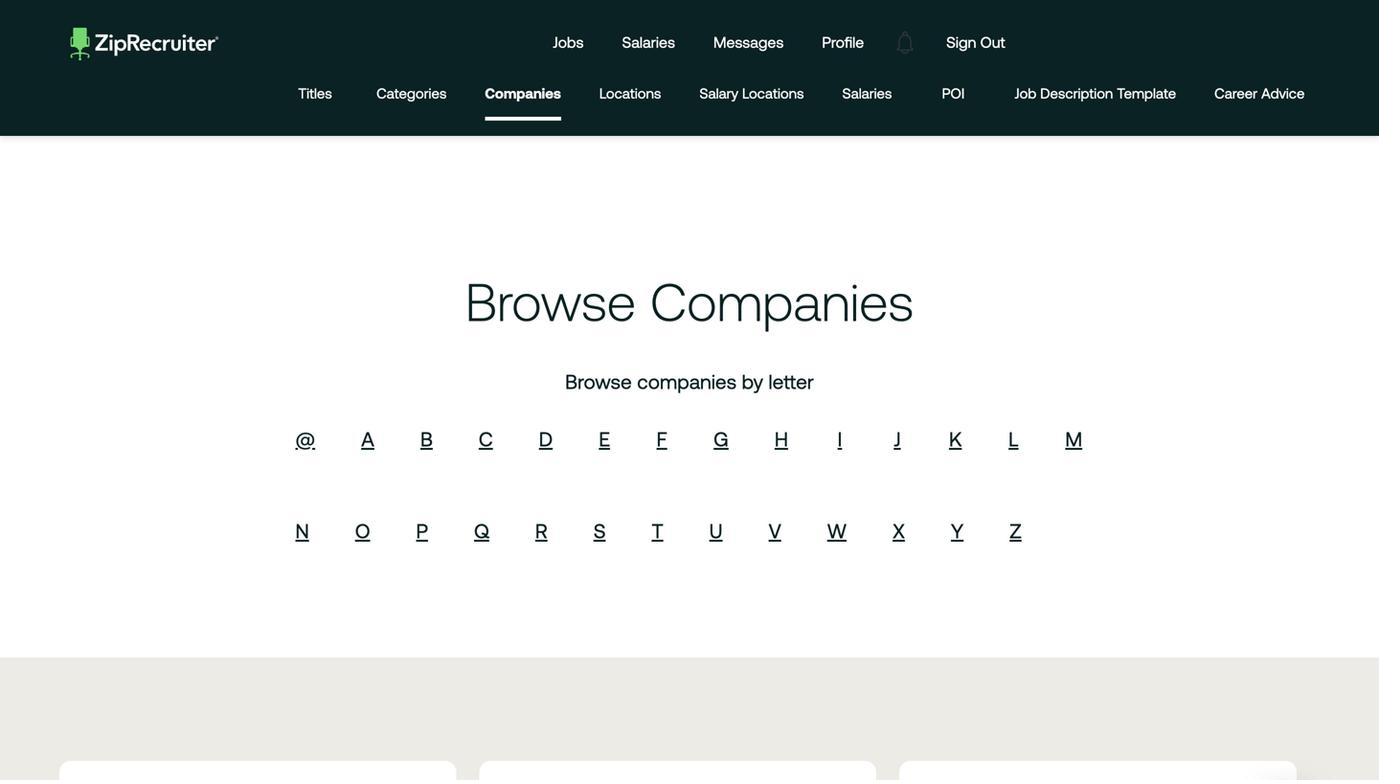 Task type: vqa. For each thing, say whether or not it's contained in the screenshot.
2nd Save job for later image from the top of the page
no



Task type: describe. For each thing, give the bounding box(es) containing it.
locations inside salary locations link
[[742, 85, 804, 101]]

m
[[1066, 428, 1083, 451]]

i link
[[838, 428, 842, 451]]

a
[[361, 428, 375, 451]]

b
[[421, 428, 433, 451]]

z link
[[1010, 520, 1022, 543]]

profile
[[822, 34, 864, 51]]

browse companies by letter
[[565, 371, 814, 394]]

companies inside tabs element
[[485, 85, 561, 101]]

@
[[296, 428, 315, 451]]

categories
[[377, 85, 447, 101]]

j
[[894, 428, 901, 451]]

salary locations
[[700, 85, 804, 101]]

salaries inside tabs element
[[843, 85, 892, 101]]

h
[[775, 428, 788, 451]]

l
[[1009, 428, 1019, 451]]

browse for browse companies by letter
[[565, 371, 632, 394]]

c link
[[479, 428, 493, 451]]

x
[[893, 520, 905, 543]]

u link
[[710, 520, 723, 543]]

r
[[535, 520, 548, 543]]

j link
[[894, 428, 901, 451]]

n
[[296, 520, 309, 543]]

q
[[474, 520, 489, 543]]

p
[[416, 520, 428, 543]]

c
[[479, 428, 493, 451]]

o link
[[355, 520, 370, 543]]

poi
[[942, 85, 965, 101]]

tabs element
[[292, 70, 1324, 121]]

w
[[828, 520, 847, 543]]

template
[[1117, 85, 1177, 101]]

g link
[[714, 428, 729, 451]]

browse for browse companies
[[465, 272, 636, 332]]

o
[[355, 520, 370, 543]]

notifications image
[[884, 21, 928, 65]]

companies for browse companies
[[650, 272, 914, 332]]

career
[[1215, 85, 1258, 101]]

f
[[657, 428, 668, 451]]

r link
[[535, 520, 548, 543]]

p link
[[416, 520, 428, 543]]

messages
[[714, 34, 784, 51]]

messages link
[[699, 15, 798, 70]]

titles link
[[292, 70, 338, 121]]

x link
[[893, 520, 905, 543]]

y
[[951, 520, 964, 543]]

salaries inside main 'element'
[[622, 34, 675, 51]]

ziprecruiter image
[[71, 28, 219, 60]]

description
[[1041, 85, 1114, 101]]

y link
[[951, 520, 964, 543]]

d link
[[539, 428, 553, 451]]

1 horizontal spatial salaries link
[[843, 70, 892, 121]]

letter
[[769, 371, 814, 394]]

sign out link
[[932, 15, 1020, 70]]

t
[[652, 520, 664, 543]]

b link
[[421, 428, 433, 451]]

profile link
[[808, 15, 879, 70]]

f link
[[657, 428, 668, 451]]

a link
[[361, 428, 375, 451]]

k
[[949, 428, 962, 451]]

salary
[[700, 85, 739, 101]]



Task type: locate. For each thing, give the bounding box(es) containing it.
jobs link
[[539, 15, 598, 70]]

m link
[[1066, 428, 1083, 451]]

s
[[594, 520, 606, 543]]

advice
[[1262, 85, 1305, 101]]

sign out
[[947, 34, 1006, 51]]

q link
[[474, 520, 489, 543]]

sign
[[947, 34, 977, 51]]

1 locations from the left
[[600, 85, 661, 101]]

2 locations from the left
[[742, 85, 804, 101]]

salaries
[[622, 34, 675, 51], [843, 85, 892, 101]]

1 vertical spatial companies
[[650, 272, 914, 332]]

v
[[769, 520, 782, 543]]

e
[[599, 428, 610, 451]]

job
[[1015, 85, 1037, 101]]

browse companies
[[465, 272, 914, 332]]

locations down main 'element'
[[600, 85, 661, 101]]

browse
[[465, 272, 636, 332], [565, 371, 632, 394]]

salaries up the locations link
[[622, 34, 675, 51]]

1 vertical spatial browse
[[565, 371, 632, 394]]

d
[[539, 428, 553, 451]]

out
[[981, 34, 1006, 51]]

z
[[1010, 520, 1022, 543]]

job description template
[[1015, 85, 1177, 101]]

0 horizontal spatial salaries
[[622, 34, 675, 51]]

i
[[838, 428, 842, 451]]

job description template link
[[1015, 70, 1177, 121]]

companies for browse companies by letter
[[637, 371, 737, 394]]

by
[[742, 371, 764, 394]]

companies down jobs link
[[485, 85, 561, 101]]

companies link
[[485, 70, 561, 117]]

titles
[[298, 85, 332, 101]]

k link
[[949, 428, 962, 451]]

salaries link
[[608, 15, 690, 70], [843, 70, 892, 121]]

1 vertical spatial salaries
[[843, 85, 892, 101]]

e link
[[599, 428, 610, 451]]

salaries link down the profile
[[843, 70, 892, 121]]

companies up f link
[[637, 371, 737, 394]]

w link
[[828, 520, 847, 543]]

career advice link
[[1215, 70, 1305, 121]]

companies up letter on the right
[[650, 272, 914, 332]]

locations link
[[600, 70, 661, 121]]

main element
[[55, 15, 1324, 70]]

0 vertical spatial browse
[[465, 272, 636, 332]]

salaries down profile link
[[843, 85, 892, 101]]

0 vertical spatial companies
[[485, 85, 561, 101]]

v link
[[769, 520, 782, 543]]

0 horizontal spatial locations
[[600, 85, 661, 101]]

salaries link right jobs link
[[608, 15, 690, 70]]

t link
[[652, 520, 664, 543]]

n link
[[296, 520, 309, 543]]

h link
[[775, 428, 788, 451]]

0 horizontal spatial salaries link
[[608, 15, 690, 70]]

@ link
[[296, 428, 315, 451]]

2 vertical spatial companies
[[637, 371, 737, 394]]

0 vertical spatial salaries
[[622, 34, 675, 51]]

locations
[[600, 85, 661, 101], [742, 85, 804, 101]]

categories link
[[377, 70, 447, 121]]

poi link
[[931, 70, 977, 121]]

companies
[[485, 85, 561, 101], [650, 272, 914, 332], [637, 371, 737, 394]]

locations right salary
[[742, 85, 804, 101]]

salary locations link
[[700, 70, 804, 121]]

g
[[714, 428, 729, 451]]

1 horizontal spatial salaries
[[843, 85, 892, 101]]

career advice
[[1215, 85, 1305, 101]]

1 horizontal spatial locations
[[742, 85, 804, 101]]

l link
[[1009, 428, 1019, 451]]

s link
[[594, 520, 606, 543]]

jobs
[[553, 34, 584, 51]]

u
[[710, 520, 723, 543]]



